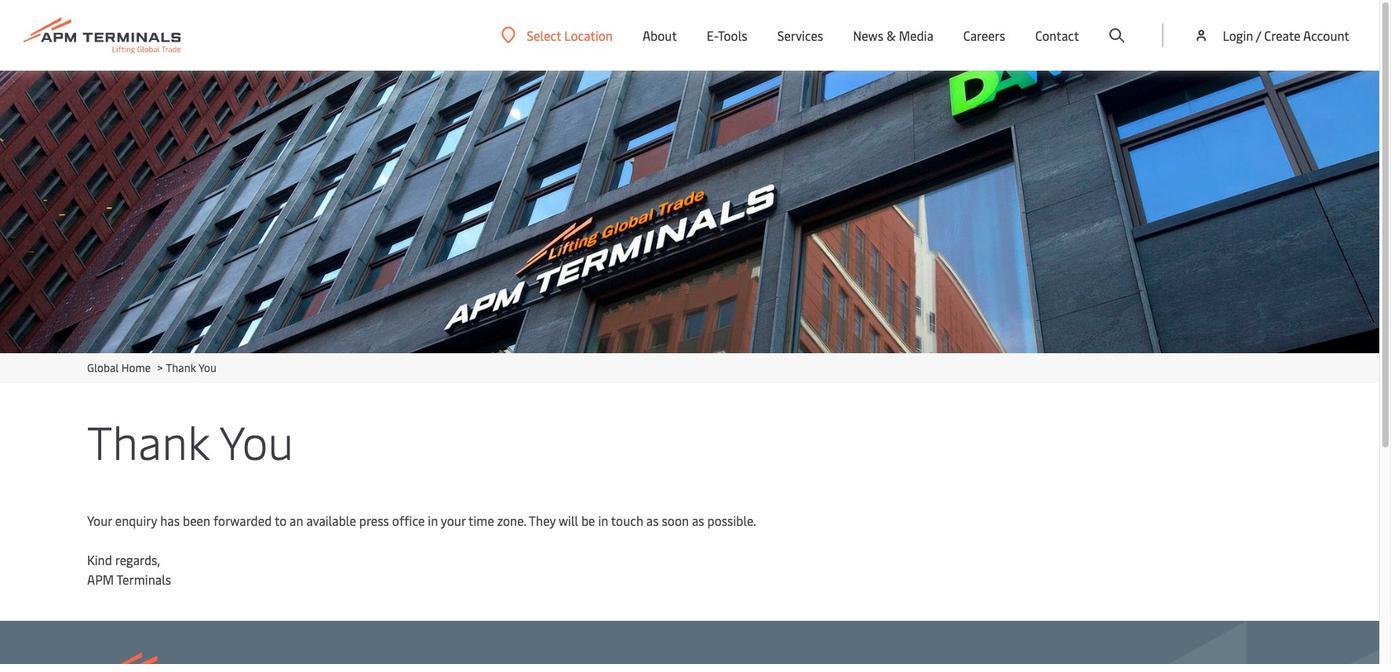 Task type: vqa. For each thing, say whether or not it's contained in the screenshot.
mobile
no



Task type: describe. For each thing, give the bounding box(es) containing it.
apmt footer logo image
[[87, 652, 318, 664]]

careers
[[964, 27, 1006, 44]]

about
[[643, 27, 677, 44]]

news & media
[[854, 27, 934, 44]]

services
[[778, 27, 824, 44]]

home
[[121, 360, 151, 375]]

services button
[[778, 0, 824, 71]]

select location
[[527, 26, 613, 44]]

been
[[183, 512, 210, 529]]

an
[[290, 512, 303, 529]]

kind
[[87, 551, 112, 568]]

1 horizontal spatial you
[[220, 410, 294, 472]]

create
[[1265, 27, 1301, 44]]

terminals
[[117, 571, 171, 588]]

careers button
[[964, 0, 1006, 71]]

1 as from the left
[[647, 512, 659, 529]]

e-tools button
[[707, 0, 748, 71]]

login
[[1223, 27, 1254, 44]]

select
[[527, 26, 562, 44]]

they
[[529, 512, 556, 529]]

apm
[[87, 571, 114, 588]]

contact button
[[1036, 0, 1080, 71]]

login / create account link
[[1194, 0, 1350, 71]]

>
[[157, 360, 163, 375]]

0 horizontal spatial you
[[199, 360, 217, 375]]

soon
[[662, 512, 689, 529]]

1 vertical spatial thank
[[87, 410, 209, 472]]

media
[[899, 27, 934, 44]]

0 vertical spatial thank
[[166, 360, 196, 375]]

touch
[[611, 512, 644, 529]]

global home > thank you
[[87, 360, 217, 375]]

2 as from the left
[[692, 512, 705, 529]]

e-tools
[[707, 27, 748, 44]]

news & media button
[[854, 0, 934, 71]]

office
[[392, 512, 425, 529]]

enquiry
[[115, 512, 157, 529]]

select location button
[[502, 26, 613, 44]]

&
[[887, 27, 896, 44]]



Task type: locate. For each thing, give the bounding box(es) containing it.
press
[[359, 512, 389, 529]]

as right soon
[[692, 512, 705, 529]]

about button
[[643, 0, 677, 71]]

0 horizontal spatial as
[[647, 512, 659, 529]]

your
[[87, 512, 112, 529]]

0 vertical spatial you
[[199, 360, 217, 375]]

apm terminals head office, the hague image
[[0, 71, 1380, 353]]

location
[[565, 26, 613, 44]]

global
[[87, 360, 119, 375]]

kind regards, apm terminals
[[87, 551, 171, 588]]

login / create account
[[1223, 27, 1350, 44]]

1 horizontal spatial in
[[598, 512, 609, 529]]

1 horizontal spatial as
[[692, 512, 705, 529]]

available
[[306, 512, 356, 529]]

tools
[[718, 27, 748, 44]]

thank
[[166, 360, 196, 375], [87, 410, 209, 472]]

account
[[1304, 27, 1350, 44]]

as left soon
[[647, 512, 659, 529]]

to
[[275, 512, 287, 529]]

thank right >
[[166, 360, 196, 375]]

1 vertical spatial you
[[220, 410, 294, 472]]

e-
[[707, 27, 718, 44]]

your enquiry has been forwarded to an available press office in your time zone. they will be in touch as soon as possible.
[[87, 512, 757, 529]]

has
[[160, 512, 180, 529]]

0 horizontal spatial in
[[428, 512, 438, 529]]

regards,
[[115, 551, 160, 568]]

2 in from the left
[[598, 512, 609, 529]]

in right be
[[598, 512, 609, 529]]

forwarded
[[213, 512, 272, 529]]

possible.
[[708, 512, 757, 529]]

you
[[199, 360, 217, 375], [220, 410, 294, 472]]

your
[[441, 512, 466, 529]]

news
[[854, 27, 884, 44]]

global home link
[[87, 360, 151, 375]]

zone.
[[497, 512, 526, 529]]

contact
[[1036, 27, 1080, 44]]

/
[[1257, 27, 1262, 44]]

1 in from the left
[[428, 512, 438, 529]]

time
[[469, 512, 494, 529]]

as
[[647, 512, 659, 529], [692, 512, 705, 529]]

be
[[582, 512, 595, 529]]

in
[[428, 512, 438, 529], [598, 512, 609, 529]]

in left your at the left of page
[[428, 512, 438, 529]]

will
[[559, 512, 579, 529]]

thank down global home > thank you
[[87, 410, 209, 472]]

thank you
[[87, 410, 294, 472]]



